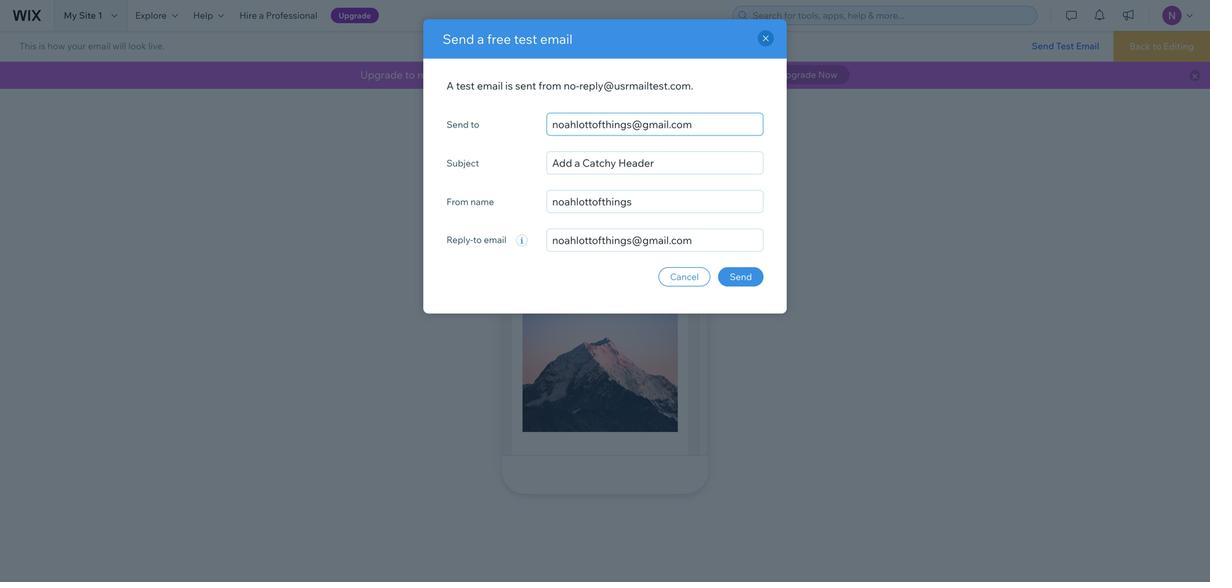 Task type: vqa. For each thing, say whether or not it's contained in the screenshot.
Send to's example@email.com 'field'
yes



Task type: locate. For each thing, give the bounding box(es) containing it.
a for free
[[477, 31, 484, 47]]

1 vertical spatial is
[[505, 79, 513, 92]]

test right free
[[514, 31, 537, 47]]

look
[[128, 40, 146, 52]]

hire a professional link
[[232, 0, 325, 31]]

send a free test email
[[443, 31, 573, 47]]

to for send
[[471, 119, 479, 130]]

0 vertical spatial is
[[39, 40, 45, 52]]

from for branding
[[522, 68, 545, 81]]

email
[[540, 31, 573, 47], [88, 40, 111, 52], [477, 79, 503, 92], [484, 234, 507, 246]]

send up subject
[[447, 119, 469, 130]]

0 horizontal spatial a
[[259, 10, 264, 21]]

send inside 'send' button
[[730, 271, 752, 283]]

send
[[601, 68, 625, 81]]

back
[[1130, 41, 1151, 52]]

send for send
[[730, 271, 752, 283]]

your
[[67, 40, 86, 52]]

example@email.com field up enter a subject line... field
[[547, 113, 764, 136]]

upgrade left now
[[779, 69, 816, 80]]

from left the "no-" on the left
[[539, 79, 561, 92]]

send up wix
[[443, 31, 474, 47]]

1 vertical spatial example@email.com field
[[547, 229, 764, 252]]

subject
[[447, 157, 479, 169]]

1 horizontal spatial emails
[[654, 68, 685, 81]]

2 emails from the left
[[654, 68, 685, 81]]

0 horizontal spatial test
[[456, 79, 475, 92]]

test right a
[[456, 79, 475, 92]]

a right hire
[[259, 10, 264, 21]]

1 vertical spatial a
[[477, 31, 484, 47]]

to down name
[[473, 234, 482, 246]]

upgrade for upgrade
[[339, 11, 371, 20]]

a
[[259, 10, 264, 21], [477, 31, 484, 47]]

a for professional
[[259, 10, 264, 21]]

help
[[193, 10, 213, 21]]

example@email.com field
[[547, 113, 764, 136], [547, 229, 764, 252]]

is left sent
[[505, 79, 513, 92]]

will
[[113, 40, 126, 52]]

1 horizontal spatial is
[[505, 79, 513, 92]]

more
[[627, 68, 652, 81]]

hire
[[240, 10, 257, 21]]

from
[[522, 68, 545, 81], [539, 79, 561, 92]]

a left free
[[477, 31, 484, 47]]

emails left and on the left top of the page
[[547, 68, 578, 81]]

1
[[98, 10, 102, 21]]

cancel
[[670, 271, 699, 283]]

1 horizontal spatial test
[[514, 31, 537, 47]]

send left test
[[1032, 40, 1054, 52]]

reply-
[[447, 234, 473, 246]]

emails
[[547, 68, 578, 81], [654, 68, 685, 81]]

is right this
[[39, 40, 45, 52]]

0 vertical spatial test
[[514, 31, 537, 47]]

upgrade left remove
[[360, 68, 403, 81]]

to
[[1153, 41, 1162, 52], [405, 68, 415, 81], [471, 119, 479, 130], [473, 234, 482, 246]]

send for send test email
[[1032, 40, 1054, 52]]

to for upgrade
[[405, 68, 415, 81]]

a test email is sent from no-reply@usrmailtest.com .
[[447, 79, 693, 92]]

upgrade
[[339, 11, 371, 20], [360, 68, 403, 81], [779, 69, 816, 80]]

my
[[64, 10, 77, 21]]

to up subject
[[471, 119, 479, 130]]

this is how your email will look live.
[[19, 40, 165, 52]]

send
[[443, 31, 474, 47], [1032, 40, 1054, 52], [447, 119, 469, 130], [730, 271, 752, 283]]

this
[[19, 40, 37, 52]]

upgrade to remove wix branding from emails and send more emails per month.
[[360, 68, 743, 81]]

to left remove
[[405, 68, 415, 81]]

live.
[[148, 40, 165, 52]]

is
[[39, 40, 45, 52], [505, 79, 513, 92]]

site
[[79, 10, 96, 21]]

upgrade inside button
[[339, 11, 371, 20]]

send right cancel
[[730, 271, 752, 283]]

emails left .
[[654, 68, 685, 81]]

send test email
[[1032, 40, 1100, 52]]

to inside button
[[1153, 41, 1162, 52]]

no-
[[564, 79, 579, 92]]

test
[[514, 31, 537, 47], [456, 79, 475, 92]]

professional
[[266, 10, 317, 21]]

1 example@email.com field from the top
[[547, 113, 764, 136]]

email right wix
[[477, 79, 503, 92]]

0 vertical spatial example@email.com field
[[547, 113, 764, 136]]

email left will
[[88, 40, 111, 52]]

example@email.com field down enter your name... field
[[547, 229, 764, 252]]

upgrade right professional
[[339, 11, 371, 20]]

0 vertical spatial a
[[259, 10, 264, 21]]

from name
[[447, 196, 494, 207]]

1 horizontal spatial a
[[477, 31, 484, 47]]

email right reply-
[[484, 234, 507, 246]]

2 example@email.com field from the top
[[547, 229, 764, 252]]

per
[[688, 68, 704, 81]]

0 horizontal spatial emails
[[547, 68, 578, 81]]

email up upgrade to remove wix branding from emails and send more emails per month.
[[540, 31, 573, 47]]

from right branding
[[522, 68, 545, 81]]

to right back
[[1153, 41, 1162, 52]]



Task type: describe. For each thing, give the bounding box(es) containing it.
how
[[47, 40, 65, 52]]

upgrade for upgrade to remove wix branding from emails and send more emails per month.
[[360, 68, 403, 81]]

reply-to email
[[447, 234, 509, 246]]

upgrade now link
[[767, 65, 850, 84]]

hire a professional
[[240, 10, 317, 21]]

a
[[447, 79, 454, 92]]

send button
[[718, 267, 764, 287]]

1 emails from the left
[[547, 68, 578, 81]]

to for reply-
[[473, 234, 482, 246]]

from for sent
[[539, 79, 561, 92]]

my site 1
[[64, 10, 102, 21]]

editing
[[1164, 41, 1194, 52]]

sent
[[515, 79, 536, 92]]

send for send a free test email
[[443, 31, 474, 47]]

1 vertical spatial test
[[456, 79, 475, 92]]

email
[[1076, 40, 1100, 52]]

Search for tools, apps, help & more... field
[[749, 6, 1033, 24]]

help button
[[186, 0, 232, 31]]

.
[[691, 79, 693, 92]]

from
[[447, 196, 469, 207]]

back to editing button
[[1114, 31, 1210, 62]]

back to editing
[[1130, 41, 1194, 52]]

upgrade now
[[779, 69, 838, 80]]

reply@usrmailtest.com
[[579, 79, 691, 92]]

example@email.com field for send to
[[547, 113, 764, 136]]

to for back
[[1153, 41, 1162, 52]]

and
[[580, 68, 599, 81]]

upgrade button
[[331, 8, 379, 23]]

Enter your name... field
[[547, 190, 764, 213]]

free
[[487, 31, 511, 47]]

example@email.com field for reply-to email
[[547, 229, 764, 252]]

send for send to
[[447, 119, 469, 130]]

0 horizontal spatial is
[[39, 40, 45, 52]]

remove
[[417, 68, 454, 81]]

explore
[[135, 10, 167, 21]]

upgrade for upgrade now
[[779, 69, 816, 80]]

wix
[[456, 68, 474, 81]]

now
[[818, 69, 838, 80]]

send to
[[447, 119, 479, 130]]

Enter a subject line... field
[[547, 151, 764, 175]]

name
[[471, 196, 494, 207]]

cancel button
[[659, 267, 711, 287]]

branding
[[476, 68, 520, 81]]

month.
[[706, 68, 740, 81]]

test
[[1056, 40, 1074, 52]]



